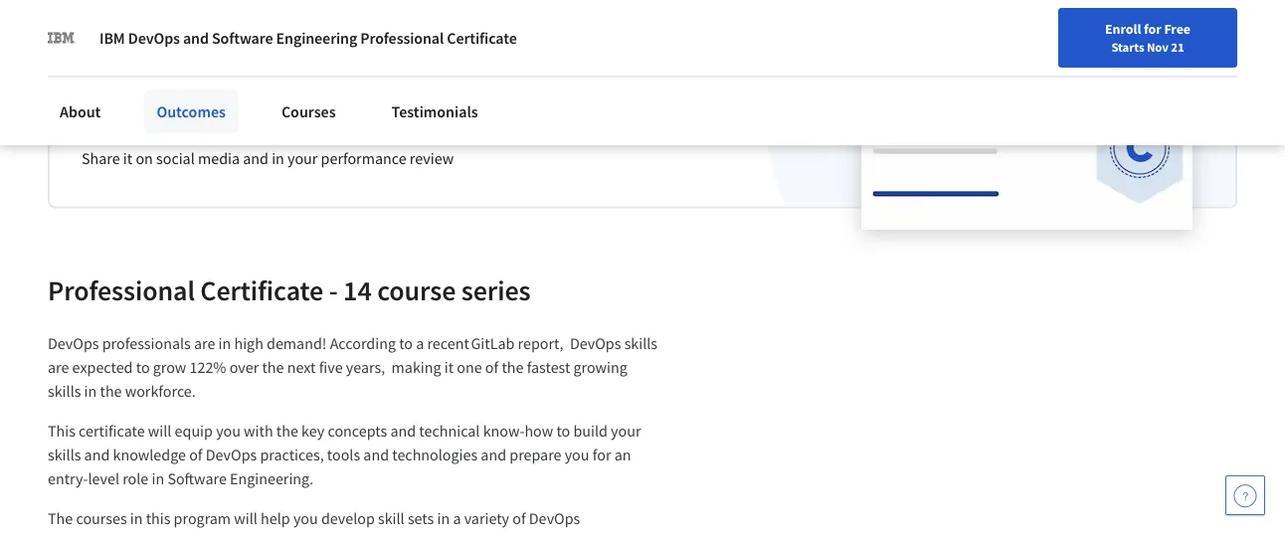 Task type: vqa. For each thing, say whether or not it's contained in the screenshot.
you to the middle
yes



Task type: locate. For each thing, give the bounding box(es) containing it.
of right variety
[[513, 509, 526, 529]]

it left on
[[123, 149, 133, 169]]

1 horizontal spatial professional
[[360, 28, 444, 48]]

this left program
[[146, 509, 171, 529]]

series
[[462, 273, 531, 307]]

devops professionals are in high demand! according to a recent gitlab report,  devops skills are expected to grow 122% over the next five years,  making it one of the fastest growing skills in the workforce.
[[48, 334, 661, 401]]

skills up this
[[48, 381, 81, 401]]

0 horizontal spatial of
[[189, 445, 203, 465]]

to up the media
[[209, 125, 223, 145]]

1 horizontal spatial of
[[485, 358, 499, 378]]

devops down with
[[206, 445, 257, 465]]

in right 'role'
[[152, 469, 164, 489]]

certificate up high
[[200, 273, 324, 307]]

2 vertical spatial your
[[611, 421, 641, 441]]

a up making
[[416, 334, 424, 354]]

according
[[330, 334, 396, 354]]

expected
[[72, 358, 133, 378]]

knowledge
[[113, 445, 186, 465]]

fastest
[[527, 358, 571, 378]]

0 vertical spatial professional
[[360, 28, 444, 48]]

ibm devops and software engineering professional certificate
[[100, 28, 517, 48]]

1 vertical spatial you
[[565, 445, 590, 465]]

skills down this
[[48, 445, 81, 465]]

professional up professionals
[[48, 273, 195, 307]]

share
[[82, 149, 120, 169]]

0 horizontal spatial are
[[48, 358, 69, 378]]

devops
[[128, 28, 180, 48], [48, 334, 99, 354], [570, 334, 621, 354], [206, 445, 257, 465], [529, 509, 580, 529]]

None search field
[[268, 12, 467, 52]]

the
[[262, 358, 284, 378], [502, 358, 524, 378], [100, 381, 122, 401], [276, 421, 298, 441]]

tools
[[327, 445, 360, 465]]

and up the level on the left bottom of the page
[[84, 445, 110, 465]]

a inside devops professionals are in high demand! according to a recent gitlab report,  devops skills are expected to grow 122% over the next five years,  making it one of the fastest growing skills in the workforce.
[[416, 334, 424, 354]]

it inside devops professionals are in high demand! according to a recent gitlab report,  devops skills are expected to grow 122% over the next five years,  making it one of the fastest growing skills in the workforce.
[[445, 358, 454, 378]]

for inside the this certificate will equip you with the key concepts and technical know-how to build your skills and knowledge of devops practices, tools and technologies and prepare you for an entry-level role in software engineering.
[[593, 445, 611, 465]]

1 vertical spatial a
[[416, 334, 424, 354]]

grow
[[153, 358, 186, 378]]

your up an
[[611, 421, 641, 441]]

growing
[[574, 358, 628, 378]]

1 horizontal spatial your
[[288, 149, 318, 169]]

a inside the courses in this program will help you develop skill sets in a variety of devops philosophies and methodologies including agile development, scrum methodology, clou
[[453, 509, 461, 529]]

outcomes
[[157, 101, 226, 121]]

program
[[174, 509, 231, 529]]

0 vertical spatial it
[[123, 149, 133, 169]]

of right one
[[485, 358, 499, 378]]

skills up growing
[[625, 334, 658, 354]]

on
[[136, 149, 153, 169]]

courses
[[76, 509, 127, 529]]

for
[[1144, 20, 1162, 38], [593, 445, 611, 465]]

will inside the courses in this program will help you develop skill sets in a variety of devops philosophies and methodologies including agile development, scrum methodology, clou
[[234, 509, 258, 529]]

1 horizontal spatial this
[[146, 509, 171, 529]]

skills
[[625, 334, 658, 354], [48, 381, 81, 401], [48, 445, 81, 465]]

you inside the courses in this program will help you develop skill sets in a variety of devops philosophies and methodologies including agile development, scrum methodology, clou
[[293, 509, 318, 529]]

1 horizontal spatial will
[[234, 509, 258, 529]]

1 horizontal spatial certificate
[[447, 28, 517, 48]]

to right how at the left bottom of page
[[557, 421, 570, 441]]

philosophies
[[48, 533, 133, 535]]

certificate up linkedin at left top
[[242, 72, 362, 106]]

122%
[[190, 358, 226, 378]]

this certificate will equip you with the key concepts and technical know-how to build your skills and knowledge of devops practices, tools and technologies and prepare you for an entry-level role in software engineering.
[[48, 421, 644, 489]]

2 horizontal spatial of
[[513, 509, 526, 529]]

for up 'nov'
[[1144, 20, 1162, 38]]

devops up methodology,
[[529, 509, 580, 529]]

14
[[343, 273, 372, 307]]

2 horizontal spatial your
[[611, 421, 641, 441]]

skills inside the this certificate will equip you with the key concepts and technical know-how to build your skills and knowledge of devops practices, tools and technologies and prepare you for an entry-level role in software engineering.
[[48, 445, 81, 465]]

0 vertical spatial of
[[485, 358, 499, 378]]

1 vertical spatial it
[[445, 358, 454, 378]]

your up the media
[[226, 125, 257, 145]]

practices,
[[260, 445, 324, 465]]

are up "122%"
[[194, 334, 215, 354]]

a right earn
[[142, 72, 156, 106]]

and up career
[[183, 28, 209, 48]]

1 horizontal spatial it
[[445, 358, 454, 378]]

the left fastest
[[502, 358, 524, 378]]

coursera image
[[16, 16, 142, 48]]

1 horizontal spatial you
[[293, 509, 318, 529]]

2 vertical spatial you
[[293, 509, 318, 529]]

ibm
[[100, 28, 125, 48]]

professional up testimonials
[[360, 28, 444, 48]]

1 vertical spatial skills
[[48, 381, 81, 401]]

you up including
[[293, 509, 318, 529]]

menu item
[[941, 20, 1069, 85]]

1 vertical spatial certificate
[[200, 273, 324, 307]]

one
[[457, 358, 482, 378]]

2 horizontal spatial a
[[453, 509, 461, 529]]

1 vertical spatial of
[[189, 445, 203, 465]]

software up program
[[168, 469, 227, 489]]

review
[[410, 149, 454, 169]]

1 vertical spatial for
[[593, 445, 611, 465]]

show notifications image
[[1090, 25, 1114, 49]]

workforce.
[[125, 381, 196, 401]]

1 vertical spatial will
[[234, 509, 258, 529]]

this inside add this credential to your linkedin profile, resume, or cv share it on social media and in your performance review
[[111, 125, 136, 145]]

and right the media
[[243, 149, 269, 169]]

it left one
[[445, 358, 454, 378]]

earn
[[82, 72, 137, 106]]

in inside the this certificate will equip you with the key concepts and technical know-how to build your skills and knowledge of devops practices, tools and technologies and prepare you for an entry-level role in software engineering.
[[152, 469, 164, 489]]

professional
[[360, 28, 444, 48], [48, 273, 195, 307]]

0 horizontal spatial it
[[123, 149, 133, 169]]

a left variety
[[453, 509, 461, 529]]

0 vertical spatial for
[[1144, 20, 1162, 38]]

software up the earn a career certificate
[[212, 28, 273, 48]]

1 vertical spatial software
[[168, 469, 227, 489]]

0 horizontal spatial will
[[148, 421, 172, 441]]

the up "practices," at bottom
[[276, 421, 298, 441]]

2 vertical spatial a
[[453, 509, 461, 529]]

you left with
[[216, 421, 241, 441]]

this inside the courses in this program will help you develop skill sets in a variety of devops philosophies and methodologies including agile development, scrum methodology, clou
[[146, 509, 171, 529]]

career
[[162, 72, 237, 106]]

testimonials
[[392, 101, 478, 121]]

including
[[269, 533, 331, 535]]

are left expected
[[48, 358, 69, 378]]

certificate up testimonials link
[[447, 28, 517, 48]]

certificate
[[242, 72, 362, 106], [79, 421, 145, 441]]

certificate
[[447, 28, 517, 48], [200, 273, 324, 307]]

this
[[48, 421, 76, 441]]

in down linkedin at left top
[[272, 149, 284, 169]]

will up knowledge at the left of page
[[148, 421, 172, 441]]

ibm image
[[48, 24, 76, 52]]

are
[[194, 334, 215, 354], [48, 358, 69, 378]]

0 horizontal spatial a
[[142, 72, 156, 106]]

will
[[148, 421, 172, 441], [234, 509, 258, 529]]

and down the concepts
[[364, 445, 389, 465]]

the inside the this certificate will equip you with the key concepts and technical know-how to build your skills and knowledge of devops practices, tools and technologies and prepare you for an entry-level role in software engineering.
[[276, 421, 298, 441]]

making
[[392, 358, 441, 378]]

will left help
[[234, 509, 258, 529]]

0 vertical spatial this
[[111, 125, 136, 145]]

for left an
[[593, 445, 611, 465]]

2 vertical spatial of
[[513, 509, 526, 529]]

0 horizontal spatial this
[[111, 125, 136, 145]]

0 vertical spatial are
[[194, 334, 215, 354]]

this right add
[[111, 125, 136, 145]]

years,
[[346, 358, 385, 378]]

0 vertical spatial you
[[216, 421, 241, 441]]

1 vertical spatial are
[[48, 358, 69, 378]]

your
[[226, 125, 257, 145], [288, 149, 318, 169], [611, 421, 641, 441]]

engineering
[[276, 28, 357, 48]]

a
[[142, 72, 156, 106], [416, 334, 424, 354], [453, 509, 461, 529]]

1 vertical spatial certificate
[[79, 421, 145, 441]]

an
[[615, 445, 631, 465]]

in
[[272, 149, 284, 169], [218, 334, 231, 354], [84, 381, 97, 401], [152, 469, 164, 489], [130, 509, 143, 529], [437, 509, 450, 529]]

enroll
[[1106, 20, 1142, 38]]

in inside add this credential to your linkedin profile, resume, or cv share it on social media and in your performance review
[[272, 149, 284, 169]]

it
[[123, 149, 133, 169], [445, 358, 454, 378]]

recent gitlab
[[427, 334, 515, 354]]

enroll for free starts nov 21
[[1106, 20, 1191, 55]]

certificate up knowledge at the left of page
[[79, 421, 145, 441]]

of down equip
[[189, 445, 203, 465]]

this
[[111, 125, 136, 145], [146, 509, 171, 529]]

2 vertical spatial skills
[[48, 445, 81, 465]]

and inside add this credential to your linkedin profile, resume, or cv share it on social media and in your performance review
[[243, 149, 269, 169]]

-
[[329, 273, 338, 307]]

you down build in the left bottom of the page
[[565, 445, 590, 465]]

1 vertical spatial this
[[146, 509, 171, 529]]

software
[[212, 28, 273, 48], [168, 469, 227, 489]]

and down know- on the bottom of the page
[[481, 445, 507, 465]]

1 horizontal spatial are
[[194, 334, 215, 354]]

to up making
[[399, 334, 413, 354]]

0 vertical spatial software
[[212, 28, 273, 48]]

0 vertical spatial will
[[148, 421, 172, 441]]

technologies
[[392, 445, 478, 465]]

0 vertical spatial certificate
[[447, 28, 517, 48]]

0 vertical spatial your
[[226, 125, 257, 145]]

for inside enroll for free starts nov 21
[[1144, 20, 1162, 38]]

and down 'role'
[[136, 533, 162, 535]]

level
[[88, 469, 119, 489]]

professionals
[[102, 334, 191, 354]]

your down linkedin at left top
[[288, 149, 318, 169]]

1 horizontal spatial certificate
[[242, 72, 362, 106]]

1 vertical spatial professional
[[48, 273, 195, 307]]

0 horizontal spatial for
[[593, 445, 611, 465]]

0 horizontal spatial professional
[[48, 273, 195, 307]]

0 horizontal spatial certificate
[[79, 421, 145, 441]]

the courses in this program will help you develop skill sets in a variety of devops philosophies and methodologies including agile development, scrum methodology, clou
[[48, 509, 650, 535]]

high
[[234, 334, 264, 354]]

how
[[525, 421, 553, 441]]

report,
[[518, 334, 564, 354]]

you
[[216, 421, 241, 441], [565, 445, 590, 465], [293, 509, 318, 529]]

of
[[485, 358, 499, 378], [189, 445, 203, 465], [513, 509, 526, 529]]

1 horizontal spatial a
[[416, 334, 424, 354]]

1 horizontal spatial for
[[1144, 20, 1162, 38]]

and
[[183, 28, 209, 48], [243, 149, 269, 169], [391, 421, 416, 441], [84, 445, 110, 465], [364, 445, 389, 465], [481, 445, 507, 465], [136, 533, 162, 535]]



Task type: describe. For each thing, give the bounding box(es) containing it.
equip
[[175, 421, 213, 441]]

1 vertical spatial your
[[288, 149, 318, 169]]

social
[[156, 149, 195, 169]]

agile
[[334, 533, 366, 535]]

scrum
[[467, 533, 510, 535]]

will inside the this certificate will equip you with the key concepts and technical know-how to build your skills and knowledge of devops practices, tools and technologies and prepare you for an entry-level role in software engineering.
[[148, 421, 172, 441]]

and inside the courses in this program will help you develop skill sets in a variety of devops philosophies and methodologies including agile development, scrum methodology, clou
[[136, 533, 162, 535]]

engineering.
[[230, 469, 314, 489]]

starts
[[1112, 39, 1145, 55]]

nov
[[1147, 39, 1169, 55]]

courses link
[[270, 90, 348, 133]]

entry-
[[48, 469, 88, 489]]

to inside add this credential to your linkedin profile, resume, or cv share it on social media and in your performance review
[[209, 125, 223, 145]]

to inside the this certificate will equip you with the key concepts and technical know-how to build your skills and knowledge of devops practices, tools and technologies and prepare you for an entry-level role in software engineering.
[[557, 421, 570, 441]]

cv
[[445, 125, 462, 145]]

0 horizontal spatial your
[[226, 125, 257, 145]]

0 horizontal spatial you
[[216, 421, 241, 441]]

courses
[[281, 101, 336, 121]]

technical
[[419, 421, 480, 441]]

it inside add this credential to your linkedin profile, resume, or cv share it on social media and in your performance review
[[123, 149, 133, 169]]

methodologies
[[165, 533, 265, 535]]

0 vertical spatial a
[[142, 72, 156, 106]]

devops up growing
[[570, 334, 621, 354]]

concepts
[[328, 421, 387, 441]]

software inside the this certificate will equip you with the key concepts and technical know-how to build your skills and knowledge of devops practices, tools and technologies and prepare you for an entry-level role in software engineering.
[[168, 469, 227, 489]]

of inside devops professionals are in high demand! according to a recent gitlab report,  devops skills are expected to grow 122% over the next five years,  making it one of the fastest growing skills in the workforce.
[[485, 358, 499, 378]]

devops inside the this certificate will equip you with the key concepts and technical know-how to build your skills and knowledge of devops practices, tools and technologies and prepare you for an entry-level role in software engineering.
[[206, 445, 257, 465]]

0 vertical spatial certificate
[[242, 72, 362, 106]]

earn a career certificate
[[82, 72, 362, 106]]

the left next at left bottom
[[262, 358, 284, 378]]

sets
[[408, 509, 434, 529]]

variety
[[464, 509, 510, 529]]

or
[[428, 125, 442, 145]]

course
[[377, 273, 456, 307]]

of inside the courses in this program will help you develop skill sets in a variety of devops philosophies and methodologies including agile development, scrum methodology, clou
[[513, 509, 526, 529]]

about link
[[48, 90, 113, 133]]

build
[[574, 421, 608, 441]]

2 horizontal spatial you
[[565, 445, 590, 465]]

demand!
[[267, 334, 327, 354]]

add this credential to your linkedin profile, resume, or cv share it on social media and in your performance review
[[82, 125, 462, 169]]

and up technologies
[[391, 421, 416, 441]]

linkedin
[[260, 125, 317, 145]]

the down expected
[[100, 381, 122, 401]]

methodology,
[[513, 533, 604, 535]]

with
[[244, 421, 273, 441]]

21
[[1171, 39, 1185, 55]]

free
[[1165, 20, 1191, 38]]

the
[[48, 509, 73, 529]]

resume,
[[371, 125, 425, 145]]

help center image
[[1234, 484, 1258, 507]]

five
[[319, 358, 343, 378]]

to down professionals
[[136, 358, 150, 378]]

in right courses
[[130, 509, 143, 529]]

certificate inside the this certificate will equip you with the key concepts and technical know-how to build your skills and knowledge of devops practices, tools and technologies and prepare you for an entry-level role in software engineering.
[[79, 421, 145, 441]]

skill
[[378, 509, 405, 529]]

profile,
[[321, 125, 368, 145]]

in down expected
[[84, 381, 97, 401]]

about
[[60, 101, 101, 121]]

0 vertical spatial skills
[[625, 334, 658, 354]]

media
[[198, 149, 240, 169]]

testimonials link
[[380, 90, 490, 133]]

in left high
[[218, 334, 231, 354]]

next
[[287, 358, 316, 378]]

prepare
[[510, 445, 562, 465]]

performance
[[321, 149, 407, 169]]

role
[[123, 469, 149, 489]]

outcomes link
[[145, 90, 238, 133]]

add
[[82, 125, 108, 145]]

devops up expected
[[48, 334, 99, 354]]

over
[[230, 358, 259, 378]]

0 horizontal spatial certificate
[[200, 273, 324, 307]]

development,
[[370, 533, 463, 535]]

key
[[302, 421, 325, 441]]

your inside the this certificate will equip you with the key concepts and technical know-how to build your skills and knowledge of devops practices, tools and technologies and prepare you for an entry-level role in software engineering.
[[611, 421, 641, 441]]

professional certificate - 14 course series
[[48, 273, 531, 307]]

coursera career certificate image
[[862, 16, 1193, 229]]

help
[[261, 509, 290, 529]]

of inside the this certificate will equip you with the key concepts and technical know-how to build your skills and knowledge of devops practices, tools and technologies and prepare you for an entry-level role in software engineering.
[[189, 445, 203, 465]]

devops inside the courses in this program will help you develop skill sets in a variety of devops philosophies and methodologies including agile development, scrum methodology, clou
[[529, 509, 580, 529]]

develop
[[321, 509, 375, 529]]

in right sets
[[437, 509, 450, 529]]

credential
[[139, 125, 206, 145]]

know-
[[483, 421, 525, 441]]

devops right ibm
[[128, 28, 180, 48]]



